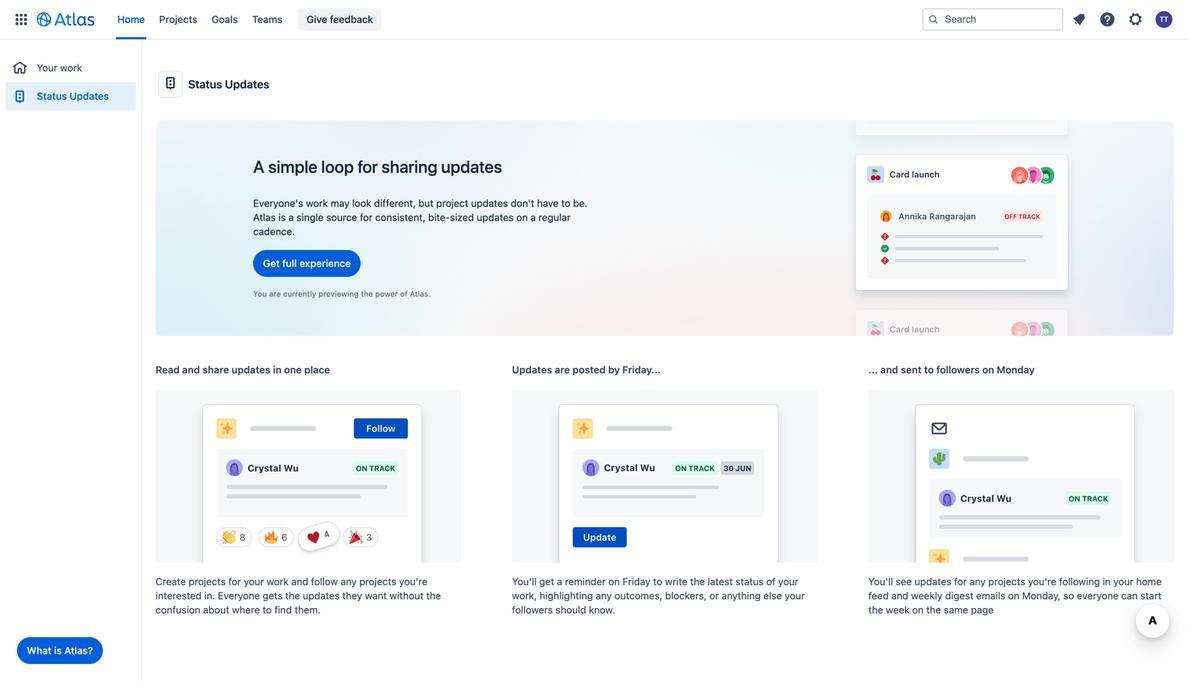 Task type: vqa. For each thing, say whether or not it's contained in the screenshot.
the rightmost in
yes



Task type: locate. For each thing, give the bounding box(es) containing it.
status for status updates
[[188, 77, 222, 91]]

by
[[608, 364, 620, 376]]

the up blockers,
[[690, 576, 705, 587]]

you'll inside you'll get a reminder on friday to write the latest status of your work, highlighting any outcomes, blockers, or anything else your followers should know.
[[512, 576, 537, 587]]

you'll for you'll see updates for any projects you're following in your home feed and weekly digest emails on monday, so everyone can start the week on the same page
[[868, 576, 893, 587]]

0 horizontal spatial is
[[54, 645, 62, 656]]

projects
[[159, 13, 197, 25]]

2 horizontal spatial projects
[[988, 576, 1026, 587]]

outcomes,
[[615, 590, 663, 602]]

banner
[[0, 0, 1188, 40]]

1 horizontal spatial updates
[[512, 364, 552, 376]]

you are currently previewing the power of atlas.
[[253, 289, 431, 298]]

0 horizontal spatial of
[[400, 289, 408, 298]]

everyone's work may look different, but project updates don't have to be. atlas is a single source for consistent, bite-sized updates on a regular cadence.
[[253, 197, 588, 237]]

projects link
[[155, 8, 202, 31]]

0 vertical spatial updates
[[70, 90, 109, 102]]

atlas.
[[410, 289, 431, 298]]

2 horizontal spatial work
[[306, 197, 328, 209]]

1 vertical spatial of
[[766, 576, 776, 587]]

of up else
[[766, 576, 776, 587]]

updates down your work link
[[70, 90, 109, 102]]

place
[[304, 364, 330, 376]]

0 horizontal spatial updates
[[70, 90, 109, 102]]

your
[[244, 576, 264, 587], [778, 576, 798, 587], [1113, 576, 1134, 587], [785, 590, 805, 602]]

so
[[1063, 590, 1074, 602]]

on
[[516, 211, 528, 223], [982, 364, 994, 376], [608, 576, 620, 587], [1008, 590, 1020, 602], [912, 604, 924, 616]]

and
[[182, 364, 200, 376], [881, 364, 898, 376], [291, 576, 308, 587], [892, 590, 909, 602]]

1 horizontal spatial in
[[1103, 576, 1111, 587]]

for up digest on the right of the page
[[954, 576, 967, 587]]

for inside create projects for your work and follow any projects you're interested in. everyone gets the updates they want without the confusion about where to find them.
[[228, 576, 241, 587]]

0 vertical spatial are
[[269, 289, 281, 298]]

to left the be. in the top of the page
[[561, 197, 570, 209]]

atlas
[[253, 211, 276, 223]]

you'll up 'feed'
[[868, 576, 893, 587]]

0 horizontal spatial projects
[[189, 576, 226, 587]]

can
[[1121, 590, 1138, 602]]

help icon image
[[1099, 11, 1116, 28]]

currently
[[283, 289, 316, 298]]

any up emails
[[970, 576, 986, 587]]

updates up project
[[441, 157, 502, 176]]

projects up emails
[[988, 576, 1026, 587]]

else
[[764, 590, 782, 602]]

1 horizontal spatial status
[[188, 77, 222, 91]]

updates down teams link
[[225, 77, 269, 91]]

updates up weekly
[[915, 576, 952, 587]]

updates left posted
[[512, 364, 552, 376]]

don't
[[511, 197, 534, 209]]

1 you'll from the left
[[512, 576, 537, 587]]

status right status updates icon
[[188, 77, 222, 91]]

1 horizontal spatial are
[[555, 364, 570, 376]]

1 horizontal spatial you're
[[1028, 576, 1057, 587]]

be.
[[573, 197, 588, 209]]

to right sent in the bottom right of the page
[[924, 364, 934, 376]]

work up single
[[306, 197, 328, 209]]

are for you
[[269, 289, 281, 298]]

cadence.
[[253, 226, 295, 237]]

0 horizontal spatial you're
[[399, 576, 428, 587]]

digest
[[945, 590, 974, 602]]

1 horizontal spatial any
[[596, 590, 612, 602]]

group
[[6, 40, 136, 115]]

follow
[[311, 576, 338, 587]]

work inside your work link
[[60, 62, 82, 74]]

to inside you'll get a reminder on friday to write the latest status of your work, highlighting any outcomes, blockers, or anything else your followers should know.
[[653, 576, 662, 587]]

projects inside you'll see updates for any projects you're following in your home feed and weekly digest emails on monday, so everyone can start the week on the same page
[[988, 576, 1026, 587]]

1 horizontal spatial projects
[[359, 576, 396, 587]]

blockers,
[[665, 590, 707, 602]]

and inside you'll see updates for any projects you're following in your home feed and weekly digest emails on monday, so everyone can start the week on the same page
[[892, 590, 909, 602]]

followers
[[936, 364, 980, 376], [512, 604, 553, 616]]

experience
[[299, 257, 351, 269]]

2 horizontal spatial a
[[557, 576, 562, 587]]

any up they
[[341, 576, 357, 587]]

for up everyone
[[228, 576, 241, 587]]

and right read
[[182, 364, 200, 376]]

may
[[331, 197, 350, 209]]

work inside the everyone's work may look different, but project updates don't have to be. atlas is a single source for consistent, bite-sized updates on a regular cadence.
[[306, 197, 328, 209]]

look
[[352, 197, 371, 209]]

feedback
[[330, 13, 373, 25]]

updates down follow
[[303, 590, 340, 602]]

0 vertical spatial of
[[400, 289, 408, 298]]

is down the everyone's
[[278, 211, 286, 223]]

the up find
[[285, 590, 300, 602]]

sharing
[[382, 157, 437, 176]]

your up can on the right bottom
[[1113, 576, 1134, 587]]

2 you'll from the left
[[868, 576, 893, 587]]

you'll up work,
[[512, 576, 537, 587]]

0 horizontal spatial status
[[37, 90, 67, 102]]

projects up want
[[359, 576, 396, 587]]

1 vertical spatial updates
[[512, 364, 552, 376]]

project
[[436, 197, 468, 209]]

create
[[156, 576, 186, 587]]

banner containing home
[[0, 0, 1188, 40]]

gets
[[263, 590, 283, 602]]

to inside create projects for your work and follow any projects you're interested in. everyone gets the updates they want without the confusion about where to find them.
[[263, 604, 272, 616]]

0 vertical spatial followers
[[936, 364, 980, 376]]

a left single
[[289, 211, 294, 223]]

1 vertical spatial work
[[306, 197, 328, 209]]

1 vertical spatial followers
[[512, 604, 553, 616]]

you're
[[399, 576, 428, 587], [1028, 576, 1057, 587]]

0 vertical spatial is
[[278, 211, 286, 223]]

is inside the everyone's work may look different, but project updates don't have to be. atlas is a single source for consistent, bite-sized updates on a regular cadence.
[[278, 211, 286, 223]]

you're inside you'll see updates for any projects you're following in your home feed and weekly digest emails on monday, so everyone can start the week on the same page
[[1028, 576, 1057, 587]]

0 horizontal spatial you'll
[[512, 576, 537, 587]]

anything
[[722, 590, 761, 602]]

0 vertical spatial work
[[60, 62, 82, 74]]

updates
[[70, 90, 109, 102], [512, 364, 552, 376]]

are
[[269, 289, 281, 298], [555, 364, 570, 376]]

in left one
[[273, 364, 282, 376]]

sent
[[901, 364, 922, 376]]

what is atlas? button
[[17, 637, 103, 664]]

have
[[537, 197, 559, 209]]

settings image
[[1127, 11, 1144, 28]]

a
[[253, 157, 264, 176]]

1 horizontal spatial of
[[766, 576, 776, 587]]

your work link
[[6, 54, 136, 82]]

1 vertical spatial in
[[1103, 576, 1111, 587]]

you'll inside you'll see updates for any projects you're following in your home feed and weekly digest emails on monday, so everyone can start the week on the same page
[[868, 576, 893, 587]]

for
[[358, 157, 378, 176], [360, 211, 373, 223], [228, 576, 241, 587], [954, 576, 967, 587]]

you're inside create projects for your work and follow any projects you're interested in. everyone gets the updates they want without the confusion about where to find them.
[[399, 576, 428, 587]]

to down "gets"
[[263, 604, 272, 616]]

your up everyone
[[244, 576, 264, 587]]

updates down don't
[[477, 211, 514, 223]]

on down don't
[[516, 211, 528, 223]]

1 horizontal spatial you'll
[[868, 576, 893, 587]]

the right without
[[426, 590, 441, 602]]

previewing
[[319, 289, 359, 298]]

are left posted
[[555, 364, 570, 376]]

1 horizontal spatial work
[[267, 576, 289, 587]]

... and sent to followers on monday
[[868, 364, 1035, 376]]

1 you're from the left
[[399, 576, 428, 587]]

simple
[[268, 157, 318, 176]]

in up everyone
[[1103, 576, 1111, 587]]

2 horizontal spatial any
[[970, 576, 986, 587]]

know.
[[589, 604, 615, 616]]

0 horizontal spatial in
[[273, 364, 282, 376]]

0 horizontal spatial work
[[60, 62, 82, 74]]

3 projects from the left
[[988, 576, 1026, 587]]

loop
[[321, 157, 354, 176]]

a down don't
[[531, 211, 536, 223]]

in.
[[204, 590, 215, 602]]

consistent,
[[375, 211, 426, 223]]

a right get on the left
[[557, 576, 562, 587]]

0 horizontal spatial are
[[269, 289, 281, 298]]

projects up in.
[[189, 576, 226, 587]]

are for updates
[[555, 364, 570, 376]]

1 vertical spatial are
[[555, 364, 570, 376]]

is
[[278, 211, 286, 223], [54, 645, 62, 656]]

and left follow
[[291, 576, 308, 587]]

give feedback button
[[298, 8, 382, 31]]

you're up monday,
[[1028, 576, 1057, 587]]

0 horizontal spatial any
[[341, 576, 357, 587]]

2 vertical spatial work
[[267, 576, 289, 587]]

any inside you'll see updates for any projects you're following in your home feed and weekly digest emails on monday, so everyone can start the week on the same page
[[970, 576, 986, 587]]

status inside "link"
[[37, 90, 67, 102]]

any inside you'll get a reminder on friday to write the latest status of your work, highlighting any outcomes, blockers, or anything else your followers should know.
[[596, 590, 612, 602]]

to left the write
[[653, 576, 662, 587]]

in
[[273, 364, 282, 376], [1103, 576, 1111, 587]]

one
[[284, 364, 302, 376]]

where
[[232, 604, 260, 616]]

work up "gets"
[[267, 576, 289, 587]]

1 horizontal spatial is
[[278, 211, 286, 223]]

you're up without
[[399, 576, 428, 587]]

updates right share
[[232, 364, 270, 376]]

and up week
[[892, 590, 909, 602]]

0 horizontal spatial followers
[[512, 604, 553, 616]]

status updates link
[[6, 82, 136, 110]]

work right your
[[60, 62, 82, 74]]

for down look at the top left of the page
[[360, 211, 373, 223]]

updates up sized
[[471, 197, 508, 209]]

friday
[[623, 576, 651, 587]]

is inside button
[[54, 645, 62, 656]]

any inside create projects for your work and follow any projects you're interested in. everyone gets the updates they want without the confusion about where to find them.
[[341, 576, 357, 587]]

any up know.
[[596, 590, 612, 602]]

the down weekly
[[926, 604, 941, 616]]

2 you're from the left
[[1028, 576, 1057, 587]]

same
[[944, 604, 968, 616]]

want
[[365, 590, 387, 602]]

updates inside "link"
[[70, 90, 109, 102]]

followers right sent in the bottom right of the page
[[936, 364, 980, 376]]

of
[[400, 289, 408, 298], [766, 576, 776, 587]]

any
[[341, 576, 357, 587], [970, 576, 986, 587], [596, 590, 612, 602]]

latest
[[708, 576, 733, 587]]

0 vertical spatial in
[[273, 364, 282, 376]]

you'll
[[512, 576, 537, 587], [868, 576, 893, 587]]

1 vertical spatial is
[[54, 645, 62, 656]]

read and share updates in one place
[[156, 364, 330, 376]]

the
[[361, 289, 373, 298], [690, 576, 705, 587], [285, 590, 300, 602], [426, 590, 441, 602], [868, 604, 883, 616], [926, 604, 941, 616]]

see
[[896, 576, 912, 587]]

status down your
[[37, 90, 67, 102]]

on inside you'll get a reminder on friday to write the latest status of your work, highlighting any outcomes, blockers, or anything else your followers should know.
[[608, 576, 620, 587]]

on left friday
[[608, 576, 620, 587]]

1 horizontal spatial a
[[531, 211, 536, 223]]

followers down work,
[[512, 604, 553, 616]]

is right what
[[54, 645, 62, 656]]

are right you
[[269, 289, 281, 298]]

on down weekly
[[912, 604, 924, 616]]

without
[[390, 590, 424, 602]]

highlighting
[[540, 590, 593, 602]]

reminder
[[565, 576, 606, 587]]

of left atlas.
[[400, 289, 408, 298]]

home
[[1136, 576, 1162, 587]]



Task type: describe. For each thing, give the bounding box(es) containing it.
or
[[710, 590, 719, 602]]

but
[[418, 197, 434, 209]]

your up else
[[778, 576, 798, 587]]

status updates image
[[162, 74, 179, 91]]

updates are posted by friday...
[[512, 364, 661, 376]]

...
[[868, 364, 878, 376]]

work for your
[[60, 62, 82, 74]]

for inside you'll see updates for any projects you're following in your home feed and weekly digest emails on monday, so everyone can start the week on the same page
[[954, 576, 967, 587]]

status for status updates
[[37, 90, 67, 102]]

notifications image
[[1071, 11, 1088, 28]]

single
[[297, 211, 324, 223]]

updates inside create projects for your work and follow any projects you're interested in. everyone gets the updates they want without the confusion about where to find them.
[[303, 590, 340, 602]]

your inside you'll see updates for any projects you're following in your home feed and weekly digest emails on monday, so everyone can start the week on the same page
[[1113, 576, 1134, 587]]

goals
[[212, 13, 238, 25]]

get
[[539, 576, 554, 587]]

the inside you'll get a reminder on friday to write the latest status of your work, highlighting any outcomes, blockers, or anything else your followers should know.
[[690, 576, 705, 587]]

search image
[[928, 14, 939, 25]]

find
[[274, 604, 292, 616]]

them.
[[295, 604, 321, 616]]

home
[[117, 13, 145, 25]]

you'll see updates for any projects you're following in your home feed and weekly digest emails on monday, so everyone can start the week on the same page
[[868, 576, 1162, 616]]

0 horizontal spatial a
[[289, 211, 294, 223]]

work for everyone's
[[306, 197, 328, 209]]

following
[[1059, 576, 1100, 587]]

page
[[971, 604, 994, 616]]

what is atlas?
[[27, 645, 93, 656]]

your work
[[37, 62, 82, 74]]

status
[[736, 576, 764, 587]]

create projects for your work and follow any projects you're interested in. everyone gets the updates they want without the confusion about where to find them.
[[156, 576, 441, 616]]

share
[[202, 364, 229, 376]]

give feedback
[[307, 13, 373, 25]]

the down 'feed'
[[868, 604, 883, 616]]

about
[[203, 604, 229, 616]]

get full experience
[[263, 257, 351, 269]]

start
[[1141, 590, 1162, 602]]

everyone's
[[253, 197, 303, 209]]

1 horizontal spatial followers
[[936, 364, 980, 376]]

top element
[[8, 0, 922, 39]]

to inside the everyone's work may look different, but project updates don't have to be. atlas is a single source for consistent, bite-sized updates on a regular cadence.
[[561, 197, 570, 209]]

for inside the everyone's work may look different, but project updates don't have to be. atlas is a single source for consistent, bite-sized updates on a regular cadence.
[[360, 211, 373, 223]]

power
[[375, 289, 398, 298]]

the left power
[[361, 289, 373, 298]]

monday
[[997, 364, 1035, 376]]

of inside you'll get a reminder on friday to write the latest status of your work, highlighting any outcomes, blockers, or anything else your followers should know.
[[766, 576, 776, 587]]

goals link
[[207, 8, 242, 31]]

your right else
[[785, 590, 805, 602]]

on right emails
[[1008, 590, 1020, 602]]

full
[[282, 257, 297, 269]]

weekly
[[911, 590, 943, 602]]

account image
[[1156, 11, 1173, 28]]

write
[[665, 576, 688, 587]]

week
[[886, 604, 910, 616]]

updates inside you'll see updates for any projects you're following in your home feed and weekly digest emails on monday, so everyone can start the week on the same page
[[915, 576, 952, 587]]

a inside you'll get a reminder on friday to write the latest status of your work, highlighting any outcomes, blockers, or anything else your followers should know.
[[557, 576, 562, 587]]

followers inside you'll get a reminder on friday to write the latest status of your work, highlighting any outcomes, blockers, or anything else your followers should know.
[[512, 604, 553, 616]]

Search field
[[922, 8, 1064, 31]]

for right "loop"
[[358, 157, 378, 176]]

sized
[[450, 211, 474, 223]]

and inside create projects for your work and follow any projects you're interested in. everyone gets the updates they want without the confusion about where to find them.
[[291, 576, 308, 587]]

friday...
[[622, 364, 661, 376]]

in inside you'll see updates for any projects you're following in your home feed and weekly digest emails on monday, so everyone can start the week on the same page
[[1103, 576, 1111, 587]]

group containing your work
[[6, 40, 136, 115]]

get full experience button
[[253, 250, 361, 277]]

teams
[[252, 13, 283, 25]]

you'll get a reminder on friday to write the latest status of your work, highlighting any outcomes, blockers, or anything else your followers should know.
[[512, 576, 805, 616]]

work inside create projects for your work and follow any projects you're interested in. everyone gets the updates they want without the confusion about where to find them.
[[267, 576, 289, 587]]

should
[[556, 604, 586, 616]]

they
[[342, 590, 362, 602]]

teams link
[[248, 8, 287, 31]]

a simple loop for sharing updates
[[253, 157, 502, 176]]

bite-
[[428, 211, 450, 223]]

what
[[27, 645, 51, 656]]

confusion
[[156, 604, 200, 616]]

on left monday
[[982, 364, 994, 376]]

home link
[[113, 8, 149, 31]]

regular
[[539, 211, 571, 223]]

you
[[253, 289, 267, 298]]

everyone
[[1077, 590, 1119, 602]]

posted
[[573, 364, 606, 376]]

switch to... image
[[13, 11, 30, 28]]

emails
[[976, 590, 1005, 602]]

different,
[[374, 197, 416, 209]]

status updates
[[188, 77, 269, 91]]

work,
[[512, 590, 537, 602]]

everyone
[[218, 590, 260, 602]]

feed
[[868, 590, 889, 602]]

on inside the everyone's work may look different, but project updates don't have to be. atlas is a single source for consistent, bite-sized updates on a regular cadence.
[[516, 211, 528, 223]]

and right '...'
[[881, 364, 898, 376]]

1 projects from the left
[[189, 576, 226, 587]]

atlas?
[[64, 645, 93, 656]]

you'll for you'll get a reminder on friday to write the latest status of your work, highlighting any outcomes, blockers, or anything else your followers should know.
[[512, 576, 537, 587]]

your inside create projects for your work and follow any projects you're interested in. everyone gets the updates they want without the confusion about where to find them.
[[244, 576, 264, 587]]

give
[[307, 13, 327, 25]]

get
[[263, 257, 280, 269]]

your
[[37, 62, 57, 74]]

2 projects from the left
[[359, 576, 396, 587]]

monday,
[[1022, 590, 1061, 602]]



